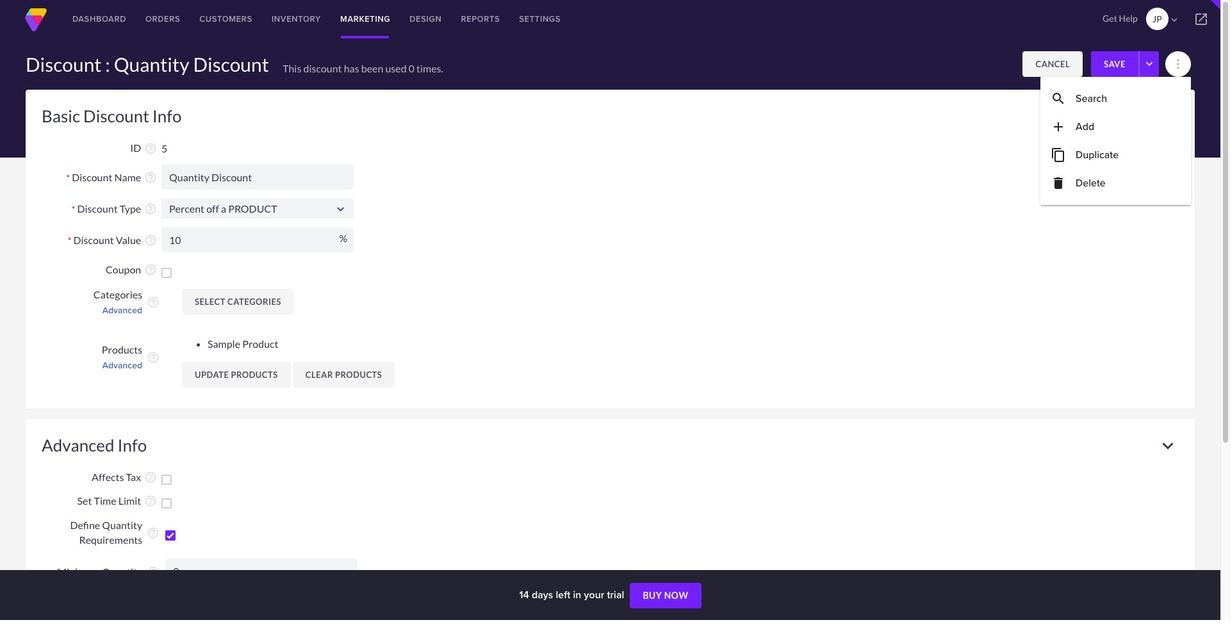 Task type: vqa. For each thing, say whether or not it's contained in the screenshot.
leftmost |
no



Task type: locate. For each thing, give the bounding box(es) containing it.
now
[[665, 590, 689, 601]]

advanced inside categories advanced help_outline
[[102, 304, 142, 317]]

categories down coupon
[[93, 288, 142, 301]]

id help_outline 5
[[130, 142, 167, 155]]

sample
[[208, 338, 240, 350]]

discount left name
[[72, 171, 112, 184]]

quantity inside the minimum quantity help_outline
[[102, 566, 142, 578]]

None text field
[[162, 165, 354, 190]]

this discount has been used 0 times.
[[283, 62, 444, 74]]

* inside * discount name help_outline
[[66, 173, 70, 184]]

2 vertical spatial quantity
[[102, 566, 142, 578]]

quantity
[[114, 53, 190, 76], [102, 520, 142, 532], [102, 566, 142, 578]]

discount inside '* discount value help_outline'
[[73, 234, 114, 246]]

discount left type
[[77, 203, 118, 215]]

0 horizontal spatial products
[[102, 344, 142, 356]]

*
[[66, 173, 70, 184], [72, 204, 75, 215], [68, 235, 71, 246]]

discount inside * discount type help_outline
[[77, 203, 118, 215]]

* discount name help_outline
[[66, 171, 157, 184]]

1 vertical spatial *
[[72, 204, 75, 215]]

 link
[[1183, 0, 1221, 38]]

help_outline right "requirements"
[[147, 527, 160, 540]]

advanced
[[102, 304, 142, 317], [102, 359, 142, 372], [42, 435, 114, 455]]

14
[[520, 588, 529, 603]]

discount left :
[[26, 53, 102, 76]]

:
[[105, 53, 110, 76]]

2 horizontal spatial products
[[335, 370, 382, 380]]

help_outline
[[144, 142, 157, 155], [144, 171, 157, 184], [144, 203, 157, 216], [144, 234, 157, 247], [144, 264, 157, 277], [147, 296, 160, 309], [147, 351, 160, 364], [144, 471, 157, 484], [144, 495, 157, 508], [147, 527, 160, 540], [147, 566, 160, 579]]

0 horizontal spatial categories
[[93, 288, 142, 301]]

delete
[[1051, 176, 1067, 191]]

advanced link
[[43, 304, 142, 317], [43, 359, 142, 372]]

buy now
[[643, 590, 689, 601]]

your
[[584, 588, 605, 603]]

basic
[[42, 106, 80, 126]]

help_outline right type
[[144, 203, 157, 216]]

* inside '* discount value help_outline'
[[68, 235, 71, 246]]

info up 5
[[152, 106, 182, 126]]

categories
[[93, 288, 142, 301], [228, 297, 281, 307]]

2 vertical spatial *
[[68, 235, 71, 246]]

quantity inside define quantity requirements help_outline
[[102, 520, 142, 532]]

affects tax help_outline
[[92, 471, 157, 484]]

advanced up affects
[[42, 435, 114, 455]]

select categories link
[[182, 289, 294, 314]]

update
[[195, 370, 229, 380]]

discount left value
[[73, 234, 114, 246]]

info
[[152, 106, 182, 126], [118, 435, 147, 455]]

* inside * discount type help_outline
[[72, 204, 75, 215]]

duplicate
[[1076, 147, 1119, 162]]

expand_more
[[1158, 435, 1180, 457]]

1 vertical spatial info
[[118, 435, 147, 455]]

been
[[361, 62, 384, 74]]

* for * discount value help_outline
[[68, 235, 71, 246]]

14 days left in your trial
[[520, 588, 627, 603]]

help_outline inside affects tax help_outline
[[144, 471, 157, 484]]

categories inside the select categories link
[[228, 297, 281, 307]]

cancel link
[[1023, 51, 1083, 77]]

clear products link
[[293, 362, 395, 388]]

help_outline down define quantity requirements help_outline
[[147, 566, 160, 579]]

help_outline left 5
[[144, 142, 157, 155]]

advanced down categories advanced help_outline
[[102, 359, 142, 372]]

orders
[[146, 13, 180, 25]]

help_outline right name
[[144, 171, 157, 184]]

save
[[1105, 59, 1126, 69]]

discount down customers
[[193, 53, 269, 76]]

time
[[94, 495, 116, 507]]

discount
[[26, 53, 102, 76], [193, 53, 269, 76], [83, 106, 149, 126], [72, 171, 112, 184], [77, 203, 118, 215], [73, 234, 114, 246]]

0 vertical spatial advanced link
[[43, 304, 142, 317]]

advanced inside products advanced help_outline
[[102, 359, 142, 372]]

1 horizontal spatial categories
[[228, 297, 281, 307]]

reports
[[461, 13, 500, 25]]

products inside 'link'
[[231, 370, 278, 380]]

discount
[[304, 62, 342, 74]]

help_outline down categories advanced help_outline
[[147, 351, 160, 364]]

1 vertical spatial quantity
[[102, 520, 142, 532]]

quantity right :
[[114, 53, 190, 76]]

1 vertical spatial advanced link
[[43, 359, 142, 372]]

help_outline right limit
[[144, 495, 157, 508]]

affects
[[92, 471, 124, 483]]

discount : quantity discount
[[26, 53, 269, 76]]

discount for * discount name help_outline
[[72, 171, 112, 184]]

0 vertical spatial quantity
[[114, 53, 190, 76]]

discount inside * discount name help_outline
[[72, 171, 112, 184]]

quantity up "requirements"
[[102, 520, 142, 532]]

help_outline inside the coupon help_outline
[[144, 264, 157, 277]]

1 horizontal spatial products
[[231, 370, 278, 380]]

products down categories advanced help_outline
[[102, 344, 142, 356]]

help_outline inside '* discount value help_outline'
[[144, 234, 157, 247]]

buy now link
[[630, 583, 702, 609]]

* down * discount name help_outline at the left top of page
[[72, 204, 75, 215]]

* left value
[[68, 235, 71, 246]]

help_outline inside categories advanced help_outline
[[147, 296, 160, 309]]

help_outline right coupon
[[144, 264, 157, 277]]

advanced info
[[42, 435, 147, 455]]

help_outline inside define quantity requirements help_outline
[[147, 527, 160, 540]]

help_outline inside * discount name help_outline
[[144, 171, 157, 184]]

get help
[[1103, 13, 1138, 24]]

%
[[339, 232, 347, 244]]

products down the product
[[231, 370, 278, 380]]

limit
[[118, 495, 141, 507]]

id
[[130, 142, 141, 154]]

jp
[[1153, 13, 1163, 24]]

inventory
[[272, 13, 321, 25]]

advanced down coupon
[[102, 304, 142, 317]]

help_outline inside the minimum quantity help_outline
[[147, 566, 160, 579]]

categories up the product
[[228, 297, 281, 307]]

more_vert button
[[1166, 51, 1192, 77]]

products right clear
[[335, 370, 382, 380]]

content_copy
[[1051, 147, 1067, 163]]

* left name
[[66, 173, 70, 184]]

sample product
[[208, 338, 279, 350]]

settings
[[519, 13, 561, 25]]

advanced link for categories advanced help_outline
[[43, 304, 142, 317]]

products
[[102, 344, 142, 356], [231, 370, 278, 380], [335, 370, 382, 380]]

search
[[1076, 91, 1108, 106]]

products for clear products
[[335, 370, 382, 380]]

* discount value help_outline
[[68, 234, 157, 247]]

tax
[[126, 471, 141, 483]]

* discount type help_outline
[[72, 203, 157, 216]]


[[1194, 12, 1210, 27]]

quantity for requirements
[[102, 520, 142, 532]]

help_outline down the coupon help_outline
[[147, 296, 160, 309]]

None text field
[[162, 199, 354, 218], [162, 227, 354, 252], [162, 199, 354, 218], [162, 227, 354, 252]]

help_outline right value
[[144, 234, 157, 247]]

help
[[1120, 13, 1138, 24]]

discount up id
[[83, 106, 149, 126]]

2 advanced link from the top
[[43, 359, 142, 372]]

in
[[573, 588, 582, 603]]

2 vertical spatial advanced
[[42, 435, 114, 455]]

0 vertical spatial info
[[152, 106, 182, 126]]

quantity down "requirements"
[[102, 566, 142, 578]]

set time limit help_outline
[[77, 495, 157, 508]]

1 vertical spatial advanced
[[102, 359, 142, 372]]

discount for basic discount info
[[83, 106, 149, 126]]

update products link
[[182, 362, 291, 388]]

0 vertical spatial *
[[66, 173, 70, 184]]


[[1169, 14, 1181, 26]]

products advanced help_outline
[[102, 344, 160, 372]]

coupon
[[106, 264, 141, 276]]

customers
[[200, 13, 253, 25]]

0 vertical spatial advanced
[[102, 304, 142, 317]]

help_outline right tax at the left of page
[[144, 471, 157, 484]]

advanced link for products advanced help_outline
[[43, 359, 142, 372]]

1 horizontal spatial info
[[152, 106, 182, 126]]

info up tax at the left of page
[[118, 435, 147, 455]]

1 advanced link from the top
[[43, 304, 142, 317]]



Task type: describe. For each thing, give the bounding box(es) containing it.
name
[[114, 171, 141, 184]]

coupon help_outline
[[106, 264, 157, 277]]

buy
[[643, 590, 662, 601]]

more_vert
[[1171, 56, 1187, 72]]

used
[[386, 62, 407, 74]]

get
[[1103, 13, 1118, 24]]

search
[[1051, 91, 1067, 106]]

times.
[[417, 62, 444, 74]]

products inside products advanced help_outline
[[102, 344, 142, 356]]

0
[[409, 62, 415, 74]]

cancel
[[1036, 59, 1071, 69]]

save link
[[1092, 51, 1139, 77]]

select categories
[[195, 297, 281, 307]]

set
[[77, 495, 92, 507]]

define quantity requirements help_outline
[[70, 520, 160, 546]]

marketing
[[340, 13, 391, 25]]

help_outline inside * discount type help_outline
[[144, 203, 157, 216]]

help_outline inside set time limit help_outline
[[144, 495, 157, 508]]

clear products
[[306, 370, 382, 380]]

has
[[344, 62, 359, 74]]

requirements
[[79, 534, 142, 546]]

* for * discount name help_outline
[[66, 173, 70, 184]]

categories advanced help_outline
[[93, 288, 160, 317]]

advanced for categories advanced help_outline
[[102, 304, 142, 317]]

select
[[195, 297, 226, 307]]

trial
[[607, 588, 625, 603]]

left
[[556, 588, 571, 603]]

help_outline inside id help_outline 5
[[144, 142, 157, 155]]

this
[[283, 62, 302, 74]]

type
[[120, 203, 141, 215]]

categories inside categories advanced help_outline
[[93, 288, 142, 301]]

update products
[[195, 370, 278, 380]]

clear
[[306, 370, 333, 380]]

discount for * discount value help_outline
[[73, 234, 114, 246]]

minimum
[[57, 566, 100, 578]]

value
[[116, 234, 141, 246]]

dashboard link
[[63, 0, 136, 38]]

advanced for products advanced help_outline
[[102, 359, 142, 372]]

0 horizontal spatial info
[[118, 435, 147, 455]]

product
[[242, 338, 279, 350]]

add
[[1076, 119, 1095, 134]]

add
[[1051, 119, 1067, 135]]

discount for * discount type help_outline
[[77, 203, 118, 215]]

delete
[[1076, 176, 1106, 190]]

basic discount info
[[42, 106, 182, 126]]

quantity for help_outline
[[102, 566, 142, 578]]

5
[[162, 142, 167, 155]]

help_outline inside products advanced help_outline
[[147, 351, 160, 364]]

days
[[532, 588, 553, 603]]

* for * discount type help_outline
[[72, 204, 75, 215]]

define
[[70, 520, 100, 532]]

minimum quantity help_outline
[[57, 566, 160, 579]]

dashboard
[[72, 13, 126, 25]]


[[334, 202, 347, 216]]

products for update products
[[231, 370, 278, 380]]

design
[[410, 13, 442, 25]]



